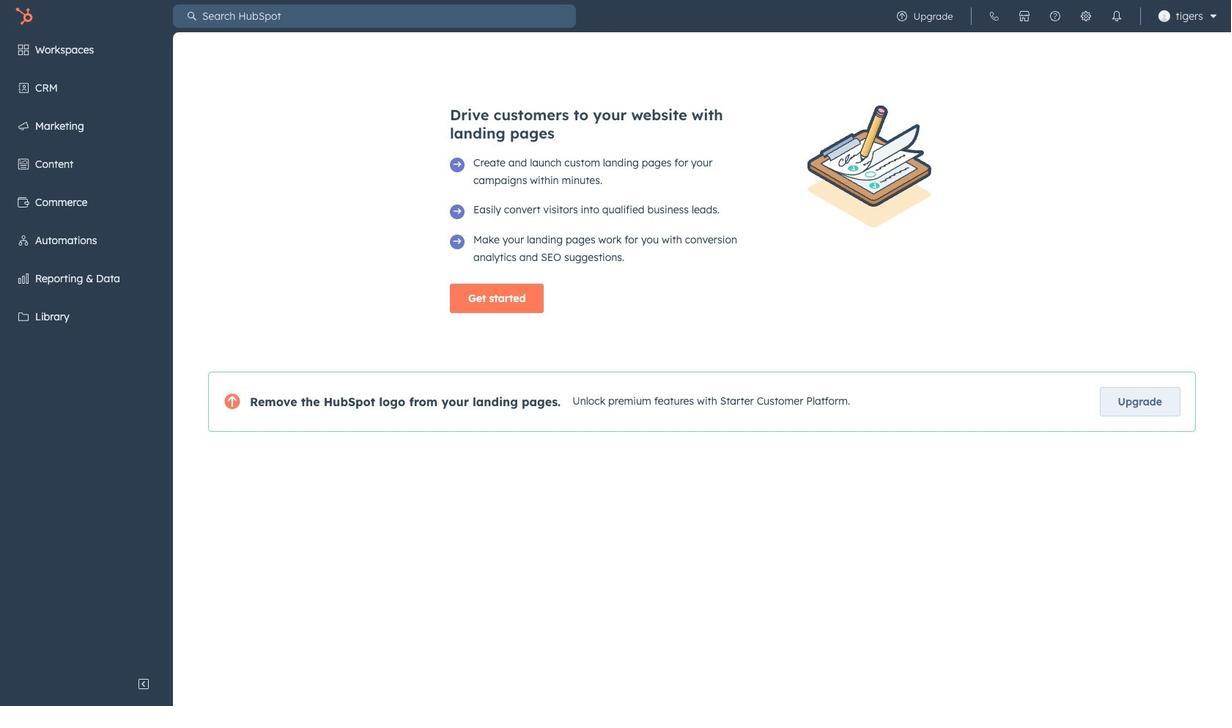 Task type: locate. For each thing, give the bounding box(es) containing it.
help image
[[1050, 10, 1061, 22]]

menu
[[887, 0, 1223, 32], [0, 32, 173, 669]]

howard n/a image
[[1159, 10, 1171, 22]]

settings image
[[1080, 10, 1092, 22]]

marketplaces image
[[1019, 10, 1030, 22]]



Task type: vqa. For each thing, say whether or not it's contained in the screenshot.
third Press to sort. ELEMENT from left Press to sort. icon
no



Task type: describe. For each thing, give the bounding box(es) containing it.
0 horizontal spatial menu
[[0, 32, 173, 669]]

1 horizontal spatial menu
[[887, 0, 1223, 32]]

Search HubSpot search field
[[196, 4, 576, 28]]

notifications image
[[1111, 10, 1123, 22]]



